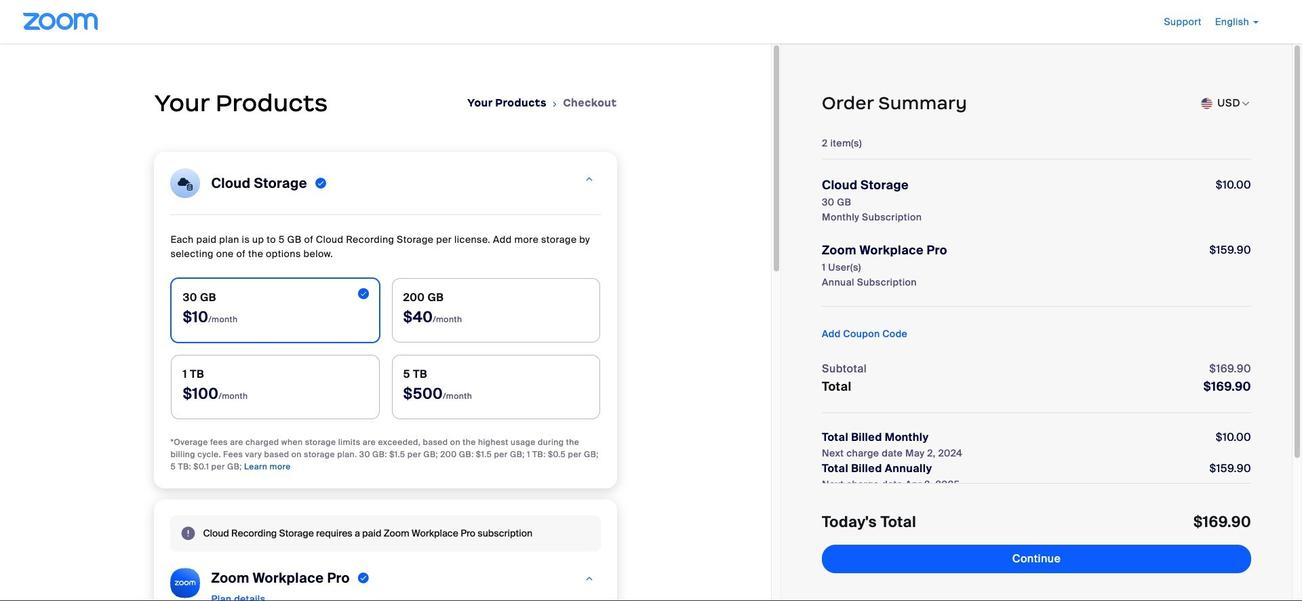 Task type: describe. For each thing, give the bounding box(es) containing it.
success image
[[358, 570, 369, 586]]

cloud storage icon image
[[171, 168, 200, 198]]

select a capacity option group
[[171, 278, 601, 420]]

zoom logo image
[[23, 13, 98, 30]]

warning image
[[181, 527, 195, 540]]

breadcrumb navigation
[[468, 96, 617, 111]]

secure trust image
[[983, 592, 1091, 601]]



Task type: vqa. For each thing, say whether or not it's contained in the screenshot.
Decrease Indent icon
no



Task type: locate. For each thing, give the bounding box(es) containing it.
alert
[[171, 516, 601, 552]]

show options image
[[1241, 98, 1252, 109]]

cloud storage plan image
[[585, 170, 595, 189]]

zoom one image
[[171, 568, 200, 598]]

zoom one pro plan image
[[585, 569, 595, 588]]

right image
[[551, 98, 559, 111]]

success image
[[315, 175, 327, 191]]



